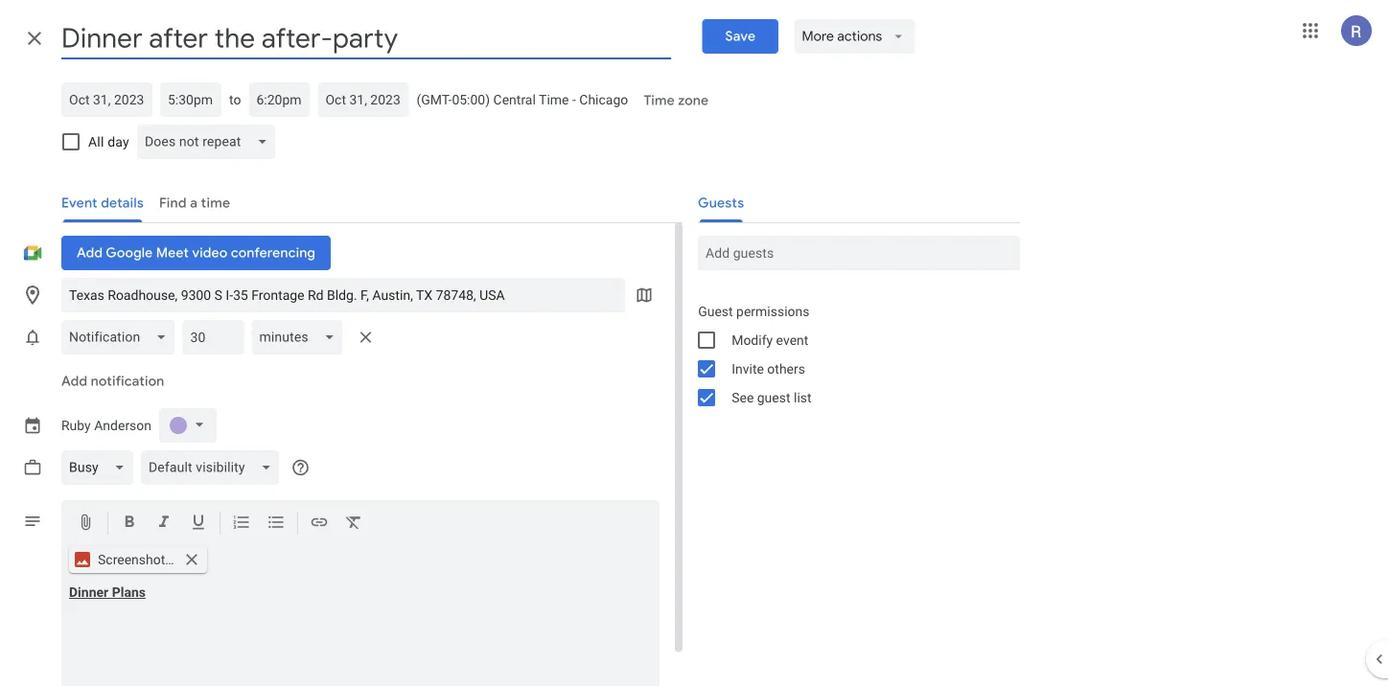 Task type: describe. For each thing, give the bounding box(es) containing it.
permissions
[[737, 304, 810, 319]]

-
[[573, 92, 576, 107]]

ruby anderson
[[61, 418, 152, 434]]

End time text field
[[257, 88, 303, 111]]

list
[[794, 390, 812, 406]]

save button
[[703, 19, 779, 54]]

insert link image
[[310, 513, 329, 536]]

guest
[[698, 304, 733, 319]]

0 horizontal spatial time
[[539, 92, 569, 107]]

zone
[[678, 92, 709, 109]]

all day
[[88, 134, 129, 150]]

save
[[726, 28, 756, 45]]

notification
[[91, 373, 164, 390]]

event
[[777, 332, 809, 348]]

plans
[[112, 585, 146, 601]]

Minutes in advance for notification number field
[[190, 320, 236, 355]]

group containing guest permissions
[[683, 297, 1021, 412]]

underline image
[[189, 513, 208, 536]]

add notification
[[61, 373, 164, 390]]

formatting options toolbar
[[61, 501, 660, 547]]

remove formatting image
[[344, 513, 364, 536]]

Title text field
[[61, 17, 672, 59]]

dinner plans
[[69, 585, 146, 601]]

others
[[768, 361, 806, 377]]

all
[[88, 134, 104, 150]]



Task type: vqa. For each thing, say whether or not it's contained in the screenshot.
notification
yes



Task type: locate. For each thing, give the bounding box(es) containing it.
bold image
[[120, 513, 139, 536]]

day
[[108, 134, 129, 150]]

modify
[[732, 332, 773, 348]]

(gmt-
[[417, 92, 452, 107]]

more
[[802, 28, 834, 45]]

End date text field
[[326, 88, 401, 111]]

numbered list image
[[232, 513, 251, 536]]

central
[[494, 92, 536, 107]]

Location text field
[[69, 278, 618, 313]]

anderson
[[94, 418, 152, 434]]

time zone
[[644, 92, 709, 109]]

Description text field
[[61, 585, 660, 687]]

time zone button
[[636, 83, 717, 118]]

invite others
[[732, 361, 806, 377]]

invite
[[732, 361, 764, 377]]

time inside time zone button
[[644, 92, 675, 109]]

time left zone
[[644, 92, 675, 109]]

None field
[[137, 125, 283, 159], [61, 320, 183, 355], [252, 320, 351, 355], [61, 451, 141, 485], [141, 451, 287, 485], [137, 125, 283, 159], [61, 320, 183, 355], [252, 320, 351, 355], [61, 451, 141, 485], [141, 451, 287, 485]]

time
[[539, 92, 569, 107], [644, 92, 675, 109]]

more actions arrow_drop_down
[[802, 28, 908, 45]]

(gmt-05:00) central time - chicago
[[417, 92, 629, 107]]

arrow_drop_down
[[890, 28, 908, 45]]

time left -
[[539, 92, 569, 107]]

chicago
[[580, 92, 629, 107]]

guest permissions
[[698, 304, 810, 319]]

add notification button
[[54, 359, 172, 405]]

to
[[229, 92, 241, 107]]

Start date text field
[[69, 88, 145, 111]]

1 horizontal spatial time
[[644, 92, 675, 109]]

italic image
[[154, 513, 174, 536]]

Guests text field
[[706, 236, 1013, 271]]

actions
[[838, 28, 883, 45]]

bulleted list image
[[267, 513, 286, 536]]

add
[[61, 373, 87, 390]]

see
[[732, 390, 754, 406]]

group
[[683, 297, 1021, 412]]

Start time text field
[[168, 88, 214, 111]]

30 minutes before element
[[61, 317, 381, 359]]

see guest list
[[732, 390, 812, 406]]

05:00)
[[452, 92, 490, 107]]

ruby
[[61, 418, 91, 434]]

guest
[[758, 390, 791, 406]]

dinner
[[69, 585, 109, 601]]

modify event
[[732, 332, 809, 348]]



